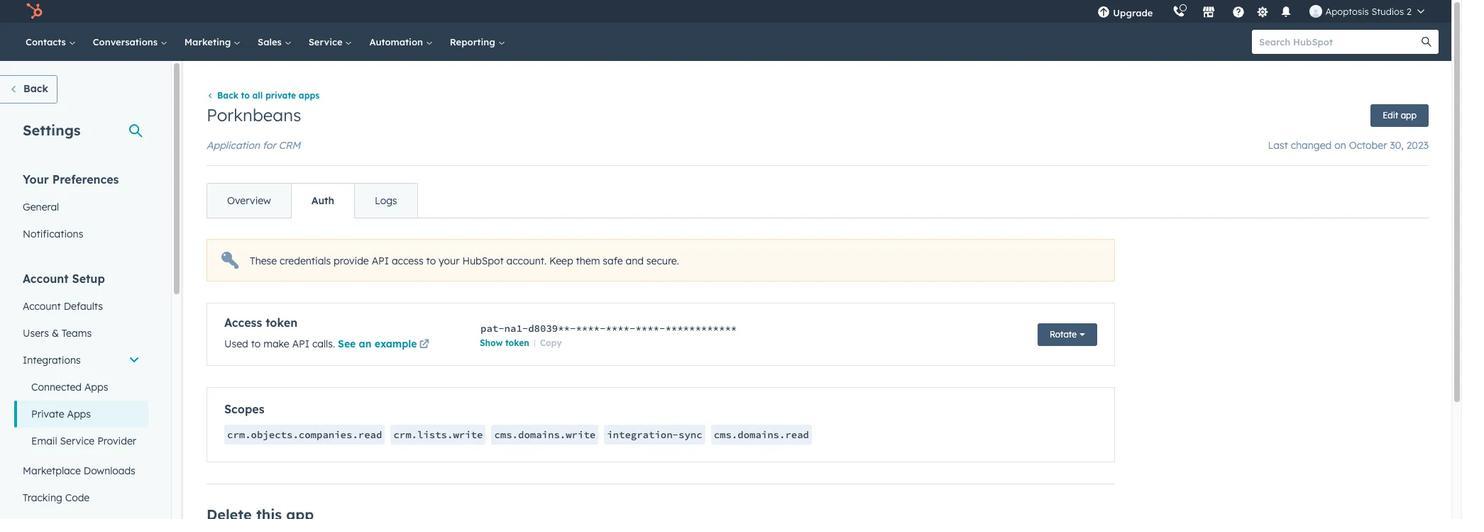 Task type: vqa. For each thing, say whether or not it's contained in the screenshot.
Garebear Orlando "IMAGE"
no



Task type: locate. For each thing, give the bounding box(es) containing it.
apps up email service provider "link"
[[67, 408, 91, 421]]

account setup element
[[14, 271, 148, 520]]

to
[[241, 90, 250, 101], [426, 255, 436, 267], [251, 338, 261, 351]]

0 vertical spatial service
[[309, 36, 345, 48]]

setup
[[72, 272, 105, 286]]

sales link
[[249, 23, 300, 61]]

show token button
[[480, 337, 529, 350]]

copy button
[[540, 337, 562, 350]]

token for access token
[[266, 316, 298, 330]]

to left your
[[426, 255, 436, 267]]

menu containing apoptosis studios 2
[[1088, 0, 1435, 23]]

notifications button
[[1274, 0, 1299, 23]]

email service provider
[[31, 435, 136, 448]]

access
[[392, 255, 423, 267]]

to right used
[[251, 338, 261, 351]]

1 vertical spatial api
[[292, 338, 309, 351]]

2 horizontal spatial to
[[426, 255, 436, 267]]

1 horizontal spatial back
[[217, 90, 238, 101]]

your
[[23, 172, 49, 187]]

scopes
[[224, 403, 264, 417]]

edit app button
[[1371, 105, 1429, 127]]

navigation containing overview
[[207, 183, 418, 219]]

0 vertical spatial api
[[372, 255, 389, 267]]

0 horizontal spatial back
[[23, 82, 48, 95]]

api
[[372, 255, 389, 267], [292, 338, 309, 351]]

logs
[[375, 195, 397, 208]]

2 account from the top
[[23, 300, 61, 313]]

overview link
[[207, 184, 291, 218]]

account
[[23, 272, 69, 286], [23, 300, 61, 313]]

&
[[52, 327, 59, 340]]

edit app
[[1383, 110, 1417, 121]]

to for back to all private apps
[[241, 90, 250, 101]]

account up account defaults
[[23, 272, 69, 286]]

calls.
[[312, 338, 335, 351]]

marketplace
[[23, 465, 81, 478]]

users & teams
[[23, 327, 92, 340]]

upgrade
[[1113, 7, 1153, 18]]

0 horizontal spatial to
[[241, 90, 250, 101]]

apps
[[84, 381, 108, 394], [67, 408, 91, 421]]

api left calls. at the bottom left of page
[[292, 338, 309, 351]]

apoptosis
[[1326, 6, 1369, 17]]

notifications link
[[14, 221, 148, 248]]

2 vertical spatial to
[[251, 338, 261, 351]]

account up users
[[23, 300, 61, 313]]

1 account from the top
[[23, 272, 69, 286]]

marketplaces image
[[1203, 6, 1216, 19]]

navigation
[[207, 183, 418, 219]]

0 horizontal spatial service
[[60, 435, 95, 448]]

access token
[[224, 316, 298, 330]]

api left access
[[372, 255, 389, 267]]

auth
[[311, 195, 334, 208]]

0 horizontal spatial token
[[266, 316, 298, 330]]

to left all at the top of the page
[[241, 90, 250, 101]]

back up settings
[[23, 82, 48, 95]]

marketplaces button
[[1194, 0, 1224, 23]]

account for account setup
[[23, 272, 69, 286]]

1 vertical spatial account
[[23, 300, 61, 313]]

back to all private apps link
[[207, 90, 320, 101]]

1 horizontal spatial to
[[251, 338, 261, 351]]

apps down the integrations button
[[84, 381, 108, 394]]

them
[[576, 255, 600, 267]]

menu
[[1088, 0, 1435, 23]]

crm
[[279, 139, 300, 152]]

these credentials provide api access to your hubspot account. keep them safe and secure.
[[250, 255, 679, 267]]

your
[[439, 255, 460, 267]]

1 vertical spatial service
[[60, 435, 95, 448]]

1 vertical spatial apps
[[67, 408, 91, 421]]

1 horizontal spatial token
[[505, 338, 529, 349]]

all
[[252, 90, 263, 101]]

service
[[309, 36, 345, 48], [60, 435, 95, 448]]

settings image
[[1256, 6, 1269, 19]]

notifications image
[[1280, 6, 1293, 19]]

token inside button
[[505, 338, 529, 349]]

these
[[250, 255, 277, 267]]

to for used to make api calls.
[[251, 338, 261, 351]]

calling icon button
[[1167, 2, 1191, 21]]

0 horizontal spatial api
[[292, 338, 309, 351]]

defaults
[[64, 300, 103, 313]]

tracking
[[23, 492, 62, 505]]

0 vertical spatial token
[[266, 316, 298, 330]]

1 vertical spatial token
[[505, 338, 529, 349]]

Search HubSpot search field
[[1252, 30, 1426, 54]]

token
[[266, 316, 298, 330], [505, 338, 529, 349]]

0 vertical spatial account
[[23, 272, 69, 286]]

token right show
[[505, 338, 529, 349]]

private apps
[[31, 408, 91, 421]]

link opens in a new window image
[[419, 340, 429, 351]]

account setup
[[23, 272, 105, 286]]

help image
[[1233, 6, 1245, 19]]

service right 'sales' link
[[309, 36, 345, 48]]

private apps link
[[14, 401, 148, 428]]

apps for connected apps
[[84, 381, 108, 394]]

marketing
[[184, 36, 234, 48]]

0 vertical spatial apps
[[84, 381, 108, 394]]

back left all at the top of the page
[[217, 90, 238, 101]]

None text field
[[480, 320, 755, 337]]

provide
[[334, 255, 369, 267]]

and
[[626, 255, 644, 267]]

rotate
[[1050, 330, 1077, 340]]

porknbeans
[[207, 105, 301, 126]]

back
[[23, 82, 48, 95], [217, 90, 238, 101]]

settings link
[[1254, 4, 1272, 19]]

back for back to all private apps
[[217, 90, 238, 101]]

overview
[[227, 195, 271, 208]]

downloads
[[84, 465, 135, 478]]

service down private apps link
[[60, 435, 95, 448]]

tracking code link
[[14, 485, 148, 512]]

account.
[[507, 255, 547, 267]]

1 horizontal spatial service
[[309, 36, 345, 48]]

apoptosis studios 2
[[1326, 6, 1412, 17]]

token up used to make api calls.
[[266, 316, 298, 330]]

calling icon image
[[1173, 6, 1186, 18]]

menu item
[[1163, 0, 1166, 23]]

1 horizontal spatial api
[[372, 255, 389, 267]]

back link
[[0, 75, 57, 104]]

account defaults link
[[14, 293, 148, 320]]

0 vertical spatial to
[[241, 90, 250, 101]]

api for calls.
[[292, 338, 309, 351]]



Task type: describe. For each thing, give the bounding box(es) containing it.
marketing link
[[176, 23, 249, 61]]

your preferences element
[[14, 172, 148, 248]]

apoptosis studios 2 button
[[1301, 0, 1433, 23]]

edit
[[1383, 110, 1399, 121]]

help button
[[1227, 0, 1251, 23]]

automation
[[369, 36, 426, 48]]

make
[[263, 338, 289, 351]]

settings
[[23, 121, 81, 139]]

token for show token
[[505, 338, 529, 349]]

integration-sync
[[607, 429, 702, 442]]

your preferences
[[23, 172, 119, 187]]

an
[[359, 338, 372, 351]]

rotate button
[[1038, 324, 1097, 347]]

conversations link
[[84, 23, 176, 61]]

users
[[23, 327, 49, 340]]

conversations
[[93, 36, 160, 48]]

teams
[[62, 327, 92, 340]]

service link
[[300, 23, 361, 61]]

crm.objects.companies.read
[[227, 429, 382, 442]]

2023
[[1407, 139, 1429, 152]]

tara schultz image
[[1310, 5, 1323, 18]]

service inside "link"
[[60, 435, 95, 448]]

sales
[[258, 36, 284, 48]]

email
[[31, 435, 57, 448]]

credentials
[[280, 255, 331, 267]]

keep
[[549, 255, 573, 267]]

search button
[[1415, 30, 1439, 54]]

preferences
[[52, 172, 119, 187]]

provider
[[97, 435, 136, 448]]

for
[[263, 139, 276, 152]]

application
[[207, 139, 260, 152]]

link opens in a new window image
[[419, 337, 429, 354]]

example
[[375, 338, 417, 351]]

cms.domains.read
[[714, 429, 809, 442]]

integrations button
[[14, 347, 148, 374]]

tracking code
[[23, 492, 90, 505]]

private
[[31, 408, 64, 421]]

account for account defaults
[[23, 300, 61, 313]]

show token
[[480, 338, 529, 349]]

integration-
[[607, 429, 679, 442]]

hubspot link
[[17, 3, 53, 20]]

email service provider link
[[14, 428, 148, 455]]

back for back
[[23, 82, 48, 95]]

studios
[[1372, 6, 1404, 17]]

see an example
[[338, 338, 417, 351]]

apps for private apps
[[67, 408, 91, 421]]

show
[[480, 338, 503, 349]]

application for crm
[[207, 139, 300, 152]]

reporting link
[[441, 23, 514, 61]]

crm.lists.write
[[394, 429, 483, 442]]

connected
[[31, 381, 82, 394]]

app
[[1401, 110, 1417, 121]]

contacts link
[[17, 23, 84, 61]]

reporting
[[450, 36, 498, 48]]

october
[[1349, 139, 1387, 152]]

connected apps
[[31, 381, 108, 394]]

general link
[[14, 194, 148, 221]]

back to all private apps
[[217, 90, 320, 101]]

see
[[338, 338, 356, 351]]

logs link
[[354, 184, 417, 218]]

apps
[[299, 90, 320, 101]]

search image
[[1422, 37, 1432, 47]]

used to make api calls.
[[224, 338, 338, 351]]

1 vertical spatial to
[[426, 255, 436, 267]]

api for access
[[372, 255, 389, 267]]

connected apps link
[[14, 374, 148, 401]]

code
[[65, 492, 90, 505]]

last changed on october 30, 2023
[[1268, 139, 1429, 152]]

on
[[1335, 139, 1346, 152]]

upgrade image
[[1098, 6, 1110, 19]]

access
[[224, 316, 262, 330]]

marketplace downloads link
[[14, 458, 148, 485]]

see an example link
[[338, 337, 432, 354]]

30,
[[1390, 139, 1404, 152]]

integrations
[[23, 354, 81, 367]]

last
[[1268, 139, 1288, 152]]

secure.
[[647, 255, 679, 267]]

2
[[1407, 6, 1412, 17]]

hubspot image
[[26, 3, 43, 20]]

users & teams link
[[14, 320, 148, 347]]

contacts
[[26, 36, 69, 48]]

cms.domains.write
[[494, 429, 596, 442]]

auth link
[[291, 184, 354, 218]]

hubspot
[[462, 255, 504, 267]]

marketplace downloads
[[23, 465, 135, 478]]



